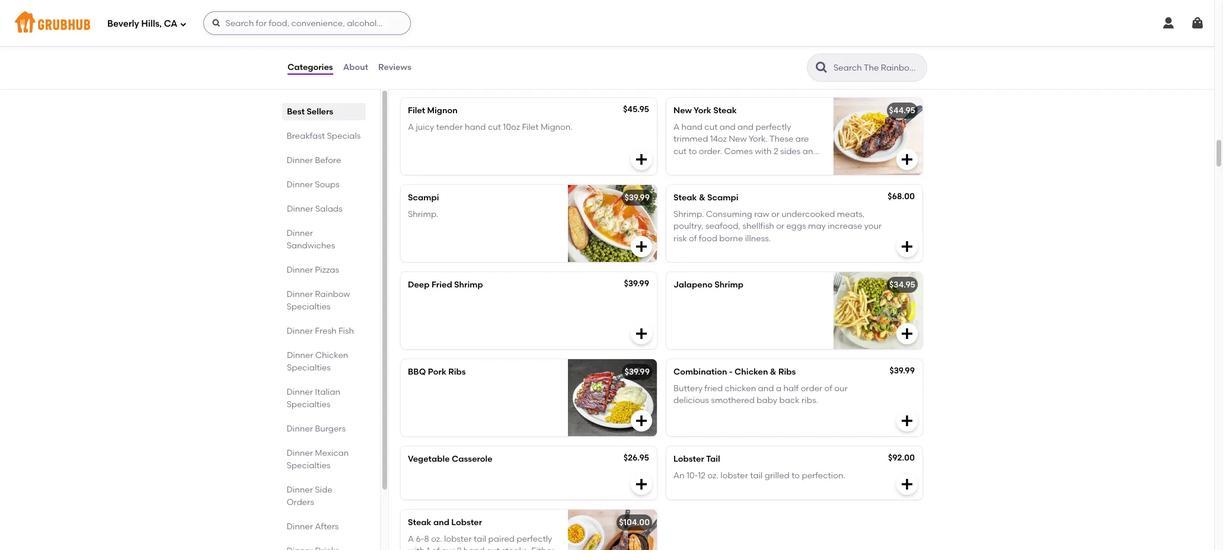 Task type: locate. For each thing, give the bounding box(es) containing it.
0 vertical spatial new
[[674, 105, 692, 115]]

6-
[[416, 534, 424, 544]]

0 horizontal spatial tail
[[474, 534, 486, 544]]

our right the order
[[834, 384, 848, 394]]

main navigation navigation
[[0, 0, 1214, 46]]

0 horizontal spatial to
[[689, 146, 697, 156]]

your inside shrimp. consuming raw or undercooked meats, poultry, seafood, shellfish or eggs may increase your risk of food borne illness.
[[864, 221, 882, 231]]

or left eggs
[[776, 221, 785, 231]]

2
[[774, 146, 778, 156], [457, 546, 462, 550]]

borne
[[719, 233, 743, 243]]

tail inside a 6-8 oz. lobster tail paired perfectly with 1 of our 2 hand cut steaks. eithe
[[474, 534, 486, 544]]

1 vertical spatial perfectly
[[517, 534, 552, 544]]

hand up trimmed
[[682, 122, 703, 132]]

fried
[[705, 384, 723, 394]]

1 horizontal spatial chicken
[[735, 367, 768, 377]]

buttery
[[674, 384, 703, 394]]

0 vertical spatial lobster
[[721, 471, 748, 481]]

dinner down dinner pizzas
[[287, 289, 313, 299]]

hand down steak and lobster in the bottom left of the page
[[464, 546, 485, 550]]

2 scampi from the left
[[707, 193, 739, 203]]

shrimp right jalapeno
[[715, 280, 744, 290]]

food
[[699, 233, 717, 243]]

side
[[315, 485, 333, 495]]

deep fried shrimp
[[408, 280, 483, 290]]

and up baby
[[758, 384, 774, 394]]

2 shrimp. from the left
[[674, 209, 704, 219]]

of right risk
[[689, 233, 697, 243]]

with inside a 6-8 oz. lobster tail paired perfectly with 1 of our 2 hand cut steaks. eithe
[[408, 546, 425, 550]]

with down 6-
[[408, 546, 425, 550]]

1 vertical spatial to
[[792, 471, 800, 481]]

cut down 'paired'
[[487, 546, 500, 550]]

to inside the a hand cut and and perfectly trimmed 14oz new york. these are cut to order. comes with 2 sides and your choice of soup or salad.
[[689, 146, 697, 156]]

0 horizontal spatial your
[[674, 158, 691, 168]]

1 horizontal spatial our
[[834, 384, 848, 394]]

dinner inside dinner italian specialties
[[287, 387, 313, 397]]

hand right tender in the top left of the page
[[465, 122, 486, 132]]

orders
[[287, 497, 314, 508]]

tail
[[706, 454, 720, 464]]

0 vertical spatial with
[[755, 146, 772, 156]]

our right 1
[[442, 546, 455, 550]]

dinner down 'orders'
[[287, 522, 313, 532]]

1 vertical spatial new
[[729, 134, 747, 144]]

0 horizontal spatial steak
[[408, 517, 431, 528]]

chicken up chicken
[[735, 367, 768, 377]]

steak right york
[[713, 105, 737, 115]]

ribs up the half
[[778, 367, 796, 377]]

soups
[[315, 180, 340, 190]]

1 horizontal spatial ribs
[[778, 367, 796, 377]]

filet right 10oz
[[522, 122, 539, 132]]

dinner left italian
[[287, 387, 313, 397]]

0 vertical spatial our
[[834, 384, 848, 394]]

1 vertical spatial steak
[[674, 193, 697, 203]]

or right "soup"
[[754, 158, 762, 168]]

mignon
[[427, 105, 458, 115]]

and down are
[[803, 146, 819, 156]]

a inside the a hand cut and and perfectly trimmed 14oz new york. these are cut to order. comes with 2 sides and your choice of soup or salad.
[[674, 122, 680, 132]]

0 horizontal spatial chicken
[[315, 350, 348, 361]]

Search for food, convenience, alcohol... search field
[[204, 11, 411, 35]]

dinner down dinner soups
[[287, 204, 313, 214]]

shrimp right fried
[[454, 280, 483, 290]]

dinner up sandwiches
[[287, 228, 313, 238]]

and up the york.
[[738, 122, 754, 132]]

these
[[770, 134, 794, 144]]

best
[[287, 107, 305, 117]]

eggs
[[786, 221, 806, 231]]

dinner burgers tab
[[287, 423, 361, 435]]

filet mignon
[[408, 105, 458, 115]]

lobster right 12
[[721, 471, 748, 481]]

1 horizontal spatial lobster
[[674, 454, 704, 464]]

0 vertical spatial 2
[[774, 146, 778, 156]]

to right grilled
[[792, 471, 800, 481]]

1 horizontal spatial dinner rainbow specialties
[[398, 57, 570, 72]]

vegetable casserole
[[408, 454, 493, 464]]

dinner inside the dinner side orders
[[287, 485, 313, 495]]

0 horizontal spatial lobster
[[444, 534, 472, 544]]

a for a juicy tender hand cut 10oz filet mignon.
[[408, 122, 414, 132]]

1 shrimp. from the left
[[408, 209, 438, 219]]

dinner for dinner soups tab at the top left of the page
[[287, 180, 313, 190]]

2 inside a 6-8 oz. lobster tail paired perfectly with 1 of our 2 hand cut steaks. eithe
[[457, 546, 462, 550]]

dinner sandwiches
[[287, 228, 335, 251]]

dinner down sandwiches
[[287, 265, 313, 275]]

perfectly inside a 6-8 oz. lobster tail paired perfectly with 1 of our 2 hand cut steaks. eithe
[[517, 534, 552, 544]]

2 ribs from the left
[[778, 367, 796, 377]]

chicken down fresh
[[315, 350, 348, 361]]

1 horizontal spatial 2
[[774, 146, 778, 156]]

and up a 6-8 oz. lobster tail paired perfectly with 1 of our 2 hand cut steaks. eithe
[[433, 517, 449, 528]]

1 horizontal spatial shrimp.
[[674, 209, 704, 219]]

a left 6-
[[408, 534, 414, 544]]

2 up salad.
[[774, 146, 778, 156]]

buttery fried chicken and a half order of our delicious smothered baby back ribs.
[[674, 384, 848, 406]]

1 horizontal spatial new
[[729, 134, 747, 144]]

1 horizontal spatial scampi
[[707, 193, 739, 203]]

with
[[755, 146, 772, 156], [408, 546, 425, 550]]

dinner italian specialties
[[287, 387, 341, 410]]

0 horizontal spatial filet
[[408, 105, 425, 115]]

with inside the a hand cut and and perfectly trimmed 14oz new york. these are cut to order. comes with 2 sides and your choice of soup or salad.
[[755, 146, 772, 156]]

svg image
[[1191, 16, 1205, 30], [212, 18, 221, 28], [634, 152, 649, 166], [900, 152, 914, 166], [634, 239, 649, 254], [900, 239, 914, 254], [634, 327, 649, 341], [900, 414, 914, 428], [634, 477, 649, 491]]

1 vertical spatial dinner rainbow specialties
[[287, 289, 350, 312]]

dinner pizzas
[[287, 265, 339, 275]]

1 vertical spatial tail
[[474, 534, 486, 544]]

1 horizontal spatial perfectly
[[756, 122, 791, 132]]

meats,
[[837, 209, 865, 219]]

1 horizontal spatial steak
[[674, 193, 697, 203]]

filet
[[408, 105, 425, 115], [522, 122, 539, 132]]

dinner inside dinner mexican specialties
[[287, 448, 313, 458]]

0 horizontal spatial scampi
[[408, 193, 439, 203]]

of left "soup"
[[722, 158, 730, 168]]

1 vertical spatial oz.
[[431, 534, 442, 544]]

dinner
[[398, 57, 439, 72], [287, 155, 313, 165], [287, 180, 313, 190], [287, 204, 313, 214], [287, 228, 313, 238], [287, 265, 313, 275], [287, 289, 313, 299], [287, 326, 313, 336], [287, 350, 313, 361], [287, 387, 313, 397], [287, 424, 313, 434], [287, 448, 313, 458], [287, 485, 313, 495], [287, 522, 313, 532]]

with down the york.
[[755, 146, 772, 156]]

1 vertical spatial our
[[442, 546, 455, 550]]

10-
[[687, 471, 698, 481]]

and inside buttery fried chicken and a half order of our delicious smothered baby back ribs.
[[758, 384, 774, 394]]

dinner down dinner burgers
[[287, 448, 313, 458]]

oz. inside a 6-8 oz. lobster tail paired perfectly with 1 of our 2 hand cut steaks. eithe
[[431, 534, 442, 544]]

of right the order
[[825, 384, 833, 394]]

are
[[796, 134, 809, 144]]

1 horizontal spatial tail
[[750, 471, 763, 481]]

$68.00
[[888, 191, 915, 201]]

new left york
[[674, 105, 692, 115]]

soup
[[732, 158, 752, 168]]

dinner left soups
[[287, 180, 313, 190]]

0 horizontal spatial rainbow
[[315, 289, 350, 299]]

specialties inside dinner rainbow specialties tab
[[287, 302, 331, 312]]

dinner down the breakfast in the left top of the page
[[287, 155, 313, 165]]

dinner afters
[[287, 522, 339, 532]]

1 vertical spatial lobster
[[451, 517, 482, 528]]

tab
[[287, 545, 361, 550]]

steak & scampi
[[674, 193, 739, 203]]

lobster up a 6-8 oz. lobster tail paired perfectly with 1 of our 2 hand cut steaks. eithe
[[451, 517, 482, 528]]

ribs right pork
[[448, 367, 466, 377]]

dinner burgers
[[287, 424, 346, 434]]

$26.95
[[624, 453, 649, 463]]

dinner left fresh
[[287, 326, 313, 336]]

a 6-8 oz. lobster tail paired perfectly with 1 of our 2 hand cut steaks. eithe
[[408, 534, 555, 550]]

1 horizontal spatial shrimp
[[715, 280, 744, 290]]

0 vertical spatial chicken
[[315, 350, 348, 361]]

mexican
[[315, 448, 349, 458]]

dinner chicken specialties tab
[[287, 349, 361, 374]]

of inside a 6-8 oz. lobster tail paired perfectly with 1 of our 2 hand cut steaks. eithe
[[432, 546, 440, 550]]

a
[[776, 384, 782, 394]]

1 horizontal spatial with
[[755, 146, 772, 156]]

$104.00
[[619, 517, 650, 528]]

1 horizontal spatial oz.
[[708, 471, 719, 481]]

& up a at the right bottom of the page
[[770, 367, 777, 377]]

0 vertical spatial tail
[[750, 471, 763, 481]]

tail left grilled
[[750, 471, 763, 481]]

dinner fresh fish tab
[[287, 325, 361, 337]]

0 horizontal spatial shrimp.
[[408, 209, 438, 219]]

0 horizontal spatial our
[[442, 546, 455, 550]]

specials
[[327, 131, 361, 141]]

hand inside a 6-8 oz. lobster tail paired perfectly with 1 of our 2 hand cut steaks. eithe
[[464, 546, 485, 550]]

shrimp. for shrimp. consuming raw or undercooked meats, poultry, seafood, shellfish or eggs may increase your risk of food borne illness.
[[674, 209, 704, 219]]

sides
[[780, 146, 801, 156]]

bbq pork ribs
[[408, 367, 466, 377]]

consuming
[[706, 209, 752, 219]]

12
[[698, 471, 706, 481]]

comes
[[724, 146, 753, 156]]

best sellers
[[287, 107, 333, 117]]

0 horizontal spatial shrimp
[[454, 280, 483, 290]]

dinner inside tab
[[287, 522, 313, 532]]

illness.
[[745, 233, 771, 243]]

steak up poultry,
[[674, 193, 697, 203]]

steak and lobster
[[408, 517, 482, 528]]

dinner rainbow specialties
[[398, 57, 570, 72], [287, 289, 350, 312]]

specialties inside dinner italian specialties
[[287, 400, 331, 410]]

& up poultry,
[[699, 193, 705, 203]]

to
[[689, 146, 697, 156], [792, 471, 800, 481]]

rainbow down pizzas
[[315, 289, 350, 299]]

salads
[[315, 204, 343, 214]]

combination
[[674, 367, 727, 377]]

lobster up 10-
[[674, 454, 704, 464]]

1 horizontal spatial &
[[770, 367, 777, 377]]

your left choice
[[674, 158, 691, 168]]

new up comes
[[729, 134, 747, 144]]

fried
[[432, 280, 452, 290]]

0 vertical spatial or
[[754, 158, 762, 168]]

lobster inside a 6-8 oz. lobster tail paired perfectly with 1 of our 2 hand cut steaks. eithe
[[444, 534, 472, 544]]

dinner for dinner afters tab
[[287, 522, 313, 532]]

0 horizontal spatial oz.
[[431, 534, 442, 544]]

a
[[408, 122, 414, 132], [674, 122, 680, 132], [408, 534, 414, 544]]

a up trimmed
[[674, 122, 680, 132]]

0 vertical spatial to
[[689, 146, 697, 156]]

dinner inside dinner sandwiches
[[287, 228, 313, 238]]

$34.95
[[889, 280, 916, 290]]

shrimp. for shrimp.
[[408, 209, 438, 219]]

oz. for 8
[[431, 534, 442, 544]]

dinner rainbow specialties inside tab
[[287, 289, 350, 312]]

our
[[834, 384, 848, 394], [442, 546, 455, 550]]

0 horizontal spatial ribs
[[448, 367, 466, 377]]

of inside the a hand cut and and perfectly trimmed 14oz new york. these are cut to order. comes with 2 sides and your choice of soup or salad.
[[722, 158, 730, 168]]

of right 1
[[432, 546, 440, 550]]

tail left 'paired'
[[474, 534, 486, 544]]

dinner for dinner side orders tab
[[287, 485, 313, 495]]

bbq pork ribs image
[[568, 359, 657, 436]]

dinner down dinner fresh fish
[[287, 350, 313, 361]]

shrimp. inside shrimp. consuming raw or undercooked meats, poultry, seafood, shellfish or eggs may increase your risk of food borne illness.
[[674, 209, 704, 219]]

about button
[[343, 46, 369, 89]]

2 down steak and lobster in the bottom left of the page
[[457, 546, 462, 550]]

of inside buttery fried chicken and a half order of our delicious smothered baby back ribs.
[[825, 384, 833, 394]]

$92.00
[[888, 453, 915, 463]]

best sellers tab
[[287, 106, 361, 118]]

specialties for dinner mexican specialties tab
[[287, 461, 331, 471]]

dinner inside dinner chicken specialties
[[287, 350, 313, 361]]

chicken
[[725, 384, 756, 394]]

oz. right 8
[[431, 534, 442, 544]]

tail for paired
[[474, 534, 486, 544]]

specialties
[[501, 57, 570, 72], [287, 302, 331, 312], [287, 363, 331, 373], [287, 400, 331, 410], [287, 461, 331, 471]]

seafood,
[[706, 221, 741, 231]]

raw
[[754, 209, 769, 219]]

dinner for the dinner fresh fish tab on the bottom left
[[287, 326, 313, 336]]

0 vertical spatial dinner rainbow specialties
[[398, 57, 570, 72]]

dinner side orders
[[287, 485, 333, 508]]

$45.95
[[623, 104, 649, 114]]

0 vertical spatial steak
[[713, 105, 737, 115]]

1 horizontal spatial lobster
[[721, 471, 748, 481]]

search icon image
[[815, 60, 829, 75]]

1 vertical spatial rainbow
[[315, 289, 350, 299]]

hand
[[465, 122, 486, 132], [682, 122, 703, 132], [464, 546, 485, 550]]

dinner mexican specialties tab
[[287, 447, 361, 472]]

ribs
[[448, 367, 466, 377], [778, 367, 796, 377]]

perfectly up 'steaks.'
[[517, 534, 552, 544]]

0 horizontal spatial with
[[408, 546, 425, 550]]

juicy
[[416, 122, 434, 132]]

0 vertical spatial perfectly
[[756, 122, 791, 132]]

0 horizontal spatial dinner rainbow specialties
[[287, 289, 350, 312]]

1 horizontal spatial filet
[[522, 122, 539, 132]]

to down trimmed
[[689, 146, 697, 156]]

smothered
[[711, 396, 755, 406]]

filet up juicy
[[408, 105, 425, 115]]

10oz
[[503, 122, 520, 132]]

perfectly
[[756, 122, 791, 132], [517, 534, 552, 544]]

dinner afters tab
[[287, 521, 361, 533]]

1 vertical spatial lobster
[[444, 534, 472, 544]]

our inside buttery fried chicken and a half order of our delicious smothered baby back ribs.
[[834, 384, 848, 394]]

1 vertical spatial 2
[[457, 546, 462, 550]]

perfectly up these
[[756, 122, 791, 132]]

0 vertical spatial oz.
[[708, 471, 719, 481]]

dinner up 'orders'
[[287, 485, 313, 495]]

steak up 6-
[[408, 517, 431, 528]]

new york steak
[[674, 105, 737, 115]]

0 vertical spatial your
[[674, 158, 691, 168]]

dinner up filet mignon
[[398, 57, 439, 72]]

a left juicy
[[408, 122, 414, 132]]

chicken
[[315, 350, 348, 361], [735, 367, 768, 377]]

$39.99
[[625, 193, 650, 203], [624, 279, 649, 289], [890, 366, 915, 376], [625, 367, 650, 377]]

your down the meats, on the top
[[864, 221, 882, 231]]

lobster
[[721, 471, 748, 481], [444, 534, 472, 544]]

dinner rainbow specialties tab
[[287, 288, 361, 313]]

-
[[729, 367, 733, 377]]

rainbow up mignon
[[443, 57, 498, 72]]

oz. right 12
[[708, 471, 719, 481]]

dinner for dinner burgers tab
[[287, 424, 313, 434]]

1 vertical spatial filet
[[522, 122, 539, 132]]

0 horizontal spatial perfectly
[[517, 534, 552, 544]]

1 horizontal spatial your
[[864, 221, 882, 231]]

scampi
[[408, 193, 439, 203], [707, 193, 739, 203]]

jalapeno shrimp
[[674, 280, 744, 290]]

0 horizontal spatial 2
[[457, 546, 462, 550]]

1 vertical spatial your
[[864, 221, 882, 231]]

specialties inside dinner chicken specialties
[[287, 363, 331, 373]]

0 horizontal spatial new
[[674, 105, 692, 115]]

dinner left burgers
[[287, 424, 313, 434]]

1 vertical spatial &
[[770, 367, 777, 377]]

about
[[343, 62, 368, 72]]

1
[[427, 546, 430, 550]]

2 vertical spatial steak
[[408, 517, 431, 528]]

specialties inside dinner mexican specialties
[[287, 461, 331, 471]]

lobster down steak and lobster in the bottom left of the page
[[444, 534, 472, 544]]

0 vertical spatial rainbow
[[443, 57, 498, 72]]

tender
[[436, 122, 463, 132]]

0 horizontal spatial &
[[699, 193, 705, 203]]

2 horizontal spatial steak
[[713, 105, 737, 115]]

dinner salads tab
[[287, 203, 361, 215]]

pizzas
[[315, 265, 339, 275]]

svg image
[[1162, 16, 1176, 30], [180, 20, 187, 28], [900, 327, 914, 341], [634, 414, 649, 428], [900, 477, 914, 491]]

1 vertical spatial with
[[408, 546, 425, 550]]

or right 'raw'
[[771, 209, 780, 219]]

of inside shrimp. consuming raw or undercooked meats, poultry, seafood, shellfish or eggs may increase your risk of food borne illness.
[[689, 233, 697, 243]]

1 horizontal spatial rainbow
[[443, 57, 498, 72]]

a inside a 6-8 oz. lobster tail paired perfectly with 1 of our 2 hand cut steaks. eithe
[[408, 534, 414, 544]]

dinner for dinner chicken specialties tab
[[287, 350, 313, 361]]



Task type: vqa. For each thing, say whether or not it's contained in the screenshot.
Specialties related to Dinner Rainbow Specialties Tab
yes



Task type: describe. For each thing, give the bounding box(es) containing it.
shellfish
[[743, 221, 774, 231]]

dinner italian specialties tab
[[287, 386, 361, 411]]

dinner soups tab
[[287, 178, 361, 191]]

dinner pizzas tab
[[287, 264, 361, 276]]

8
[[424, 534, 429, 544]]

casserole
[[452, 454, 493, 464]]

dinner side orders tab
[[287, 484, 361, 509]]

an 10-12 oz. lobster tail grilled to perfection.
[[674, 471, 846, 481]]

new inside the a hand cut and and perfectly trimmed 14oz new york. these are cut to order. comes with 2 sides and your choice of soup or salad.
[[729, 134, 747, 144]]

our inside a 6-8 oz. lobster tail paired perfectly with 1 of our 2 hand cut steaks. eithe
[[442, 546, 455, 550]]

your inside the a hand cut and and perfectly trimmed 14oz new york. these are cut to order. comes with 2 sides and your choice of soup or salad.
[[674, 158, 691, 168]]

scampi image
[[568, 185, 657, 262]]

dinner fresh fish
[[287, 326, 354, 336]]

order
[[801, 384, 823, 394]]

half
[[784, 384, 799, 394]]

specialties for dinner chicken specialties tab
[[287, 363, 331, 373]]

specialties for dinner rainbow specialties tab
[[287, 302, 331, 312]]

1 vertical spatial chicken
[[735, 367, 768, 377]]

beverly
[[107, 18, 139, 29]]

delicious
[[674, 396, 709, 406]]

ribs.
[[802, 396, 818, 406]]

cut down trimmed
[[674, 146, 687, 156]]

2 inside the a hand cut and and perfectly trimmed 14oz new york. these are cut to order. comes with 2 sides and your choice of soup or salad.
[[774, 146, 778, 156]]

chicken inside dinner chicken specialties
[[315, 350, 348, 361]]

sellers
[[307, 107, 333, 117]]

hand inside the a hand cut and and perfectly trimmed 14oz new york. these are cut to order. comes with 2 sides and your choice of soup or salad.
[[682, 122, 703, 132]]

grilled
[[765, 471, 790, 481]]

cut inside a 6-8 oz. lobster tail paired perfectly with 1 of our 2 hand cut steaks. eithe
[[487, 546, 500, 550]]

baby
[[757, 396, 777, 406]]

breakfast specials
[[287, 131, 361, 141]]

jalapeno
[[674, 280, 713, 290]]

cut left 10oz
[[488, 122, 501, 132]]

ca
[[164, 18, 177, 29]]

sandwiches
[[287, 241, 335, 251]]

beverly hills, ca
[[107, 18, 177, 29]]

steak for shrimp. consuming raw or undercooked meats, poultry, seafood, shellfish or eggs may increase your risk of food borne illness.
[[674, 193, 697, 203]]

rainbow inside tab
[[315, 289, 350, 299]]

vegetable
[[408, 454, 450, 464]]

steaks.
[[502, 546, 529, 550]]

york.
[[749, 134, 768, 144]]

dinner for dinner pizzas tab
[[287, 265, 313, 275]]

reviews button
[[378, 46, 412, 89]]

Search The Rainbow Bar and Grill search field
[[833, 62, 923, 74]]

dinner for dinner mexican specialties tab
[[287, 448, 313, 458]]

and up 14oz
[[720, 122, 736, 132]]

steak for a 6-8 oz. lobster tail paired perfectly with 1 of our 2 hand cut steaks. eithe
[[408, 517, 431, 528]]

dinner mexican specialties
[[287, 448, 349, 471]]

1 ribs from the left
[[448, 367, 466, 377]]

categories button
[[287, 46, 334, 89]]

lobster for tail
[[721, 471, 748, 481]]

afters
[[315, 522, 339, 532]]

burgers
[[315, 424, 346, 434]]

14oz
[[710, 134, 727, 144]]

dinner sandwiches tab
[[287, 227, 361, 252]]

0 vertical spatial &
[[699, 193, 705, 203]]

dinner chicken specialties
[[287, 350, 348, 373]]

2 shrimp from the left
[[715, 280, 744, 290]]

paired
[[488, 534, 515, 544]]

trimmed
[[674, 134, 708, 144]]

bbq
[[408, 367, 426, 377]]

shrimp. consuming raw or undercooked meats, poultry, seafood, shellfish or eggs may increase your risk of food borne illness.
[[674, 209, 882, 243]]

0 vertical spatial lobster
[[674, 454, 704, 464]]

perfectly inside the a hand cut and and perfectly trimmed 14oz new york. these are cut to order. comes with 2 sides and your choice of soup or salad.
[[756, 122, 791, 132]]

cut up 14oz
[[705, 122, 718, 132]]

increase
[[828, 221, 862, 231]]

dinner for dinner rainbow specialties tab
[[287, 289, 313, 299]]

perfection.
[[802, 471, 846, 481]]

may
[[808, 221, 826, 231]]

dinner salads
[[287, 204, 343, 214]]

lobster for and
[[444, 534, 472, 544]]

dinner before
[[287, 155, 341, 165]]

breakfast specials tab
[[287, 130, 361, 142]]

1 scampi from the left
[[408, 193, 439, 203]]

1 vertical spatial or
[[771, 209, 780, 219]]

jalapeno shrimp image
[[834, 272, 923, 349]]

oz. for 12
[[708, 471, 719, 481]]

dinner for dinner salads tab
[[287, 204, 313, 214]]

0 horizontal spatial lobster
[[451, 517, 482, 528]]

fresh
[[315, 326, 337, 336]]

2 vertical spatial or
[[776, 221, 785, 231]]

pork
[[428, 367, 446, 377]]

back
[[779, 396, 800, 406]]

steak and lobster image
[[568, 510, 657, 550]]

a juicy tender hand cut 10oz filet mignon.
[[408, 122, 573, 132]]

or inside the a hand cut and and perfectly trimmed 14oz new york. these are cut to order. comes with 2 sides and your choice of soup or salad.
[[754, 158, 762, 168]]

an
[[674, 471, 685, 481]]

order.
[[699, 146, 722, 156]]

lobster tail
[[674, 454, 720, 464]]

mignon.
[[541, 122, 573, 132]]

dinner for 'dinner italian specialties' tab
[[287, 387, 313, 397]]

fish
[[339, 326, 354, 336]]

0 vertical spatial filet
[[408, 105, 425, 115]]

salad.
[[764, 158, 788, 168]]

specialties for 'dinner italian specialties' tab
[[287, 400, 331, 410]]

1 horizontal spatial to
[[792, 471, 800, 481]]

combination - chicken & ribs
[[674, 367, 796, 377]]

dinner for dinner sandwiches tab
[[287, 228, 313, 238]]

york
[[694, 105, 711, 115]]

a for a 6-8 oz. lobster tail paired perfectly with 1 of our 2 hand cut steaks. eithe
[[408, 534, 414, 544]]

$44.95
[[889, 105, 916, 115]]

1 shrimp from the left
[[454, 280, 483, 290]]

a hand cut and and perfectly trimmed 14oz new york. these are cut to order. comes with 2 sides and your choice of soup or salad.
[[674, 122, 819, 168]]

reviews
[[378, 62, 411, 72]]

dinner for dinner before tab
[[287, 155, 313, 165]]

a for a hand cut and and perfectly trimmed 14oz new york. these are cut to order. comes with 2 sides and your choice of soup or salad.
[[674, 122, 680, 132]]

deep
[[408, 280, 430, 290]]

new york steak image
[[834, 98, 923, 175]]

tail for grilled
[[750, 471, 763, 481]]

categories
[[288, 62, 333, 72]]

breakfast
[[287, 131, 325, 141]]

dinner before tab
[[287, 154, 361, 167]]

before
[[315, 155, 341, 165]]



